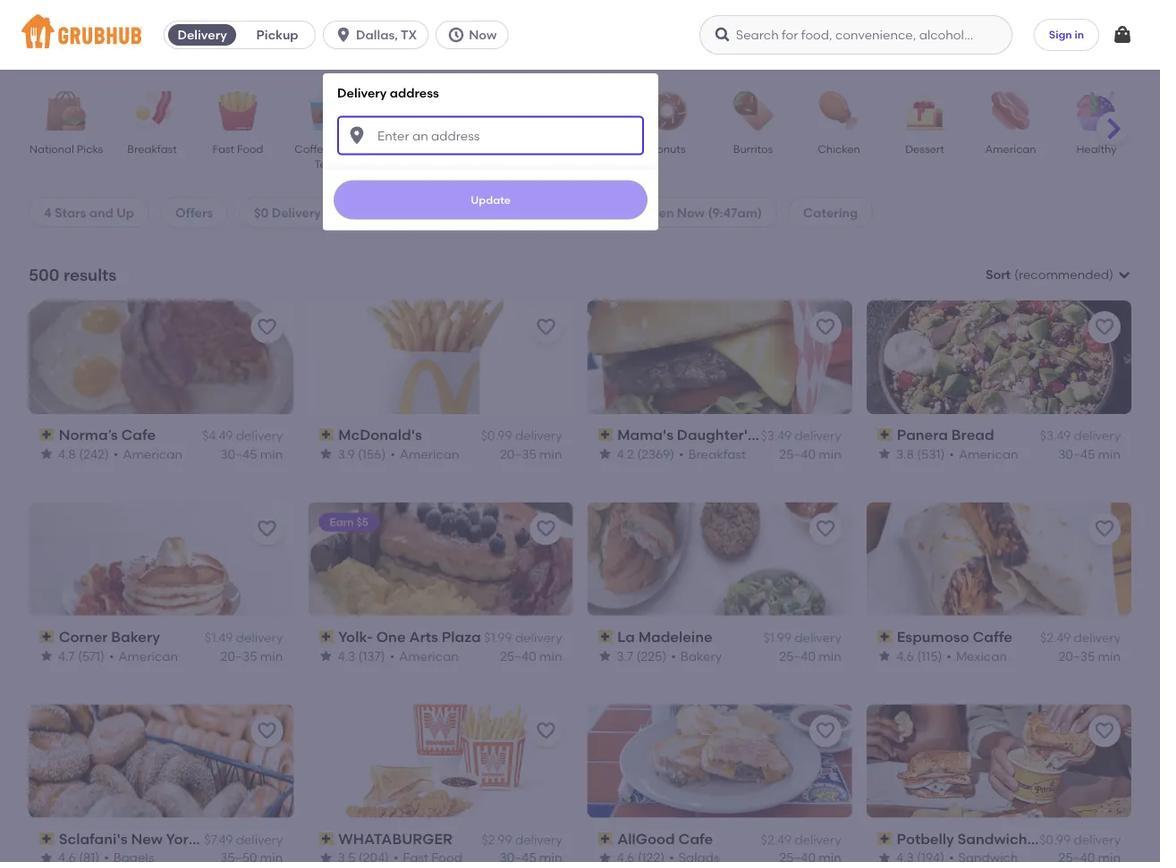 Task type: locate. For each thing, give the bounding box(es) containing it.
1 horizontal spatial cafe
[[679, 830, 713, 848]]

american down arts
[[399, 648, 459, 664]]

0 horizontal spatial and
[[89, 205, 113, 220]]

1 horizontal spatial $1.99 delivery
[[763, 630, 842, 645]]

now button
[[436, 21, 516, 49]]

3.8
[[896, 446, 914, 462]]

save this restaurant button for panera bread
[[1089, 311, 1121, 343]]

30–45 for norma's cafe
[[220, 446, 257, 462]]

$3.49 for mama's daughter's diner
[[761, 428, 792, 443]]

0 horizontal spatial now
[[469, 27, 497, 42]]

save this restaurant button for potbelly sandwich works
[[1089, 715, 1121, 747]]

2 $1.99 delivery from the left
[[763, 630, 842, 645]]

delivery for panera bread
[[1074, 428, 1121, 443]]

1 horizontal spatial now
[[677, 205, 705, 220]]

svg image left dallas,
[[335, 26, 353, 44]]

save this restaurant image for mcdonald's
[[535, 316, 557, 338]]

0 horizontal spatial mexican
[[388, 142, 432, 155]]

madeleine
[[638, 628, 713, 646]]

save this restaurant image for whataburger
[[535, 721, 557, 742]]

0 vertical spatial $0.99
[[481, 428, 512, 443]]

• american for norma's cafe
[[113, 446, 182, 462]]

1 $3.49 delivery from the left
[[761, 428, 842, 443]]

• right (156)
[[390, 446, 395, 462]]

and left up
[[89, 205, 113, 220]]

delivery for la madeleine
[[795, 630, 842, 645]]

mexican down mexican image
[[388, 142, 432, 155]]

25–40 for diner
[[779, 446, 816, 462]]

• bakery
[[671, 648, 722, 664]]

• down panera bread
[[949, 446, 954, 462]]

sign
[[1049, 28, 1072, 41]]

save this restaurant image for la madeleine
[[815, 519, 836, 540]]

diner
[[758, 426, 796, 444]]

less
[[448, 205, 474, 220]]

panera
[[897, 426, 948, 444]]

1 horizontal spatial mexican
[[956, 648, 1007, 664]]

minutes
[[381, 205, 429, 220]]

offers
[[175, 205, 213, 220]]

20–35 min
[[500, 446, 562, 462], [221, 648, 283, 664], [1059, 648, 1121, 664]]

$2.49 for caffe
[[1040, 630, 1071, 645]]

delivery for whataburger
[[515, 832, 562, 848]]

1 horizontal spatial $3.49 delivery
[[1040, 428, 1121, 443]]

star icon image for potbelly sandwich works
[[877, 851, 892, 862]]

save this restaurant button for allgood cafe
[[809, 715, 842, 747]]

0 horizontal spatial $2.49 delivery
[[761, 832, 842, 848]]

save this restaurant image for espumoso caffe
[[1094, 519, 1116, 540]]

1 horizontal spatial $2.49 delivery
[[1040, 630, 1121, 645]]

star icon image for mcdonald's
[[319, 447, 333, 461]]

tacos
[[480, 142, 511, 155]]

• american down arts
[[390, 648, 459, 664]]

20–35 min for mcdonald's
[[500, 446, 562, 462]]

american down mcdonald's
[[400, 446, 459, 462]]

• american down norma's cafe on the left
[[113, 446, 182, 462]]

0 vertical spatial cafe
[[121, 426, 156, 444]]

delivery for corner bakery
[[236, 630, 283, 645]]

subscription pass image left the yolk-
[[319, 631, 335, 643]]

breakfast image
[[121, 91, 183, 131]]

breakfast down breakfast image on the top
[[127, 142, 177, 155]]

• down norma's cafe on the left
[[113, 446, 118, 462]]

• for espumoso caffe
[[947, 648, 952, 664]]

save this restaurant image
[[535, 316, 557, 338], [815, 316, 836, 338], [1094, 316, 1116, 338], [256, 519, 278, 540], [535, 519, 557, 540], [256, 721, 278, 742], [1094, 721, 1116, 742]]

1 horizontal spatial breakfast
[[688, 446, 746, 462]]

1 vertical spatial now
[[677, 205, 705, 220]]

subscription pass image left whataburger
[[319, 833, 335, 845]]

pickup button
[[240, 21, 315, 49]]

subscription pass image for panera bread
[[877, 429, 893, 441]]

american down corner bakery
[[119, 648, 178, 664]]

delivery right $0
[[272, 205, 321, 220]]

address
[[390, 85, 439, 100]]

0 horizontal spatial breakfast
[[127, 142, 177, 155]]

2 vertical spatial delivery
[[272, 205, 321, 220]]

2 $3.49 delivery from the left
[[1040, 428, 1121, 443]]

donuts image
[[636, 91, 699, 131]]

1 vertical spatial $0.99
[[1040, 832, 1071, 848]]

2 30–45 min from the left
[[1058, 446, 1121, 462]]

1 vertical spatial bakery
[[681, 648, 722, 664]]

1 vertical spatial mexican
[[956, 648, 1007, 664]]

• for mama's daughter's diner
[[679, 446, 684, 462]]

save this restaurant button for whataburger
[[530, 715, 562, 747]]

2 $1.99 from the left
[[763, 630, 792, 645]]

star icon image for allgood cafe
[[598, 851, 612, 862]]

0 horizontal spatial $0.99 delivery
[[481, 428, 562, 443]]

4.8
[[58, 446, 76, 462]]

20–35 min for corner bakery
[[221, 648, 283, 664]]

0 horizontal spatial $1.99 delivery
[[484, 630, 562, 645]]

1 horizontal spatial $2.49
[[1040, 630, 1071, 645]]

0 vertical spatial mexican
[[388, 142, 432, 155]]

$2.99 delivery
[[482, 832, 562, 848]]

1 horizontal spatial $0.99 delivery
[[1040, 832, 1121, 848]]

• for mcdonald's
[[390, 446, 395, 462]]

delivery
[[178, 27, 227, 42], [337, 85, 387, 100], [272, 205, 321, 220]]

• american for mcdonald's
[[390, 446, 459, 462]]

500
[[29, 265, 59, 285]]

25–40 min
[[779, 446, 842, 462], [500, 648, 562, 664], [779, 648, 842, 664]]

$3.49 for panera bread
[[1040, 428, 1071, 443]]

1 horizontal spatial $1.99
[[763, 630, 792, 645]]

0 horizontal spatial $0.99
[[481, 428, 512, 443]]

0 vertical spatial bakery
[[111, 628, 160, 646]]

0 vertical spatial $2.49 delivery
[[1040, 630, 1121, 645]]

$3.49 right 'bread'
[[1040, 428, 1071, 443]]

$0.99 delivery for mcdonald's
[[481, 428, 562, 443]]

2 30–45 from the left
[[1058, 446, 1095, 462]]

0 horizontal spatial $3.49
[[761, 428, 792, 443]]

mexican
[[388, 142, 432, 155], [956, 648, 1007, 664]]

0 vertical spatial breakfast
[[127, 142, 177, 155]]

delivery for potbelly sandwich works
[[1074, 832, 1121, 848]]

$2.49
[[1040, 630, 1071, 645], [761, 832, 792, 848]]

subscription pass image for espumoso caffe
[[877, 631, 893, 643]]

1 horizontal spatial and
[[332, 142, 353, 155]]

subscription pass image left mcdonald's
[[319, 429, 335, 441]]

0 horizontal spatial 20–35 min
[[221, 648, 283, 664]]

1 vertical spatial $0.99 delivery
[[1040, 832, 1121, 848]]

delivery for allgood cafe
[[795, 832, 842, 848]]

national
[[29, 142, 74, 155]]

• down one
[[390, 648, 395, 664]]

coffee and tea image
[[293, 91, 355, 131]]

25–40
[[779, 446, 816, 462], [500, 648, 537, 664], [779, 648, 816, 664]]

1 vertical spatial delivery
[[337, 85, 387, 100]]

american for norma's cafe
[[123, 446, 182, 462]]

svg image up burritos image
[[714, 26, 732, 44]]

0 horizontal spatial 30–45 min
[[220, 446, 283, 462]]

earn $5
[[329, 516, 368, 529]]

cafe right norma's
[[121, 426, 156, 444]]

(225)
[[636, 648, 667, 664]]

bakery down madeleine at the bottom of page
[[681, 648, 722, 664]]

subscription pass image for mcdonald's
[[319, 429, 335, 441]]

1 horizontal spatial 30–45
[[1058, 446, 1095, 462]]

$0.99
[[481, 428, 512, 443], [1040, 832, 1071, 848]]

min for yolk- one arts plaza
[[540, 648, 562, 664]]

30–45 min for norma's cafe
[[220, 446, 283, 462]]

and up tea
[[332, 142, 353, 155]]

4.7
[[58, 648, 75, 664]]

1 30–45 from the left
[[220, 446, 257, 462]]

0 horizontal spatial delivery
[[178, 27, 227, 42]]

2 horizontal spatial 20–35
[[1059, 648, 1095, 664]]

tx
[[401, 27, 417, 42]]

subscription pass image for corner bakery
[[39, 631, 55, 643]]

0 vertical spatial $2.49
[[1040, 630, 1071, 645]]

min for mama's daughter's diner
[[819, 446, 842, 462]]

$1.99 for la madeleine
[[763, 630, 792, 645]]

•
[[113, 446, 118, 462], [390, 446, 395, 462], [679, 446, 684, 462], [949, 446, 954, 462], [109, 648, 114, 664], [390, 648, 395, 664], [671, 648, 676, 664], [947, 648, 952, 664]]

arts
[[409, 628, 438, 646]]

$3.49 delivery
[[761, 428, 842, 443], [1040, 428, 1121, 443]]

1 $1.99 from the left
[[484, 630, 512, 645]]

0 vertical spatial $0.99 delivery
[[481, 428, 562, 443]]

delivery left the address
[[337, 85, 387, 100]]

0 horizontal spatial $1.99
[[484, 630, 512, 645]]

bakery right corner
[[111, 628, 160, 646]]

save this restaurant button for espumoso caffe
[[1089, 513, 1121, 545]]

american down 'bread'
[[959, 446, 1018, 462]]

coffee and tea
[[295, 142, 353, 171]]

0 vertical spatial now
[[469, 27, 497, 42]]

cafe right allgood
[[679, 830, 713, 848]]

american for corner bakery
[[119, 648, 178, 664]]

save this restaurant image
[[256, 316, 278, 338], [815, 519, 836, 540], [1094, 519, 1116, 540], [535, 721, 557, 742], [815, 721, 836, 742]]

up
[[116, 205, 134, 220]]

30–45 for panera bread
[[1058, 446, 1095, 462]]

1 horizontal spatial 20–35
[[500, 446, 537, 462]]

american down norma's cafe on the left
[[123, 446, 182, 462]]

dessert image
[[894, 91, 956, 131]]

coffee
[[295, 142, 330, 155]]

star icon image
[[39, 447, 54, 461], [319, 447, 333, 461], [598, 447, 612, 461], [877, 447, 892, 461], [39, 649, 54, 663], [319, 649, 333, 663], [598, 649, 612, 663], [877, 649, 892, 663], [39, 851, 54, 862], [319, 851, 333, 862], [598, 851, 612, 862], [877, 851, 892, 862]]

1 vertical spatial $2.49 delivery
[[761, 832, 842, 848]]

or
[[432, 205, 445, 220]]

star icon image for yolk- one arts plaza
[[319, 649, 333, 663]]

panera bread
[[897, 426, 994, 444]]

$1.99 delivery for la madeleine
[[763, 630, 842, 645]]

american for mcdonald's
[[400, 446, 459, 462]]

20–35 min for espumoso caffe
[[1059, 648, 1121, 664]]

• right (115)
[[947, 648, 952, 664]]

0 horizontal spatial $2.49
[[761, 832, 792, 848]]

american for yolk- one arts plaza
[[399, 648, 459, 664]]

cafe for norma's cafe
[[121, 426, 156, 444]]

1 vertical spatial cafe
[[679, 830, 713, 848]]

breakfast
[[127, 142, 177, 155], [688, 446, 746, 462]]

potbelly sandwich works
[[897, 830, 1074, 848]]

1 vertical spatial breakfast
[[688, 446, 746, 462]]

2 horizontal spatial delivery
[[337, 85, 387, 100]]

svg image
[[335, 26, 353, 44], [447, 26, 465, 44], [714, 26, 732, 44], [346, 125, 368, 146]]

• for la madeleine
[[671, 648, 676, 664]]

1 $3.49 from the left
[[761, 428, 792, 443]]

open
[[640, 205, 674, 220]]

1 $1.99 delivery from the left
[[484, 630, 562, 645]]

now right tx
[[469, 27, 497, 42]]

healthy image
[[1065, 91, 1128, 131]]

plaza
[[441, 628, 481, 646]]

and inside coffee and tea
[[332, 142, 353, 155]]

now right open
[[677, 205, 705, 220]]

4.2 (2369)
[[617, 446, 675, 462]]

min for panera bread
[[1098, 446, 1121, 462]]

delivery inside delivery button
[[178, 27, 227, 42]]

delivery for delivery address
[[337, 85, 387, 100]]

$4.49
[[202, 428, 233, 443]]

• american down mcdonald's
[[390, 446, 459, 462]]

• right (2369) in the right of the page
[[679, 446, 684, 462]]

now
[[469, 27, 497, 42], [677, 205, 705, 220]]

$3.49 delivery for panera bread
[[1040, 428, 1121, 443]]

svg image inside 'now' button
[[447, 26, 465, 44]]

subscription pass image left mama's
[[598, 429, 614, 441]]

1 horizontal spatial 30–45 min
[[1058, 446, 1121, 462]]

breakfast down 'daughter's' at the right
[[688, 446, 746, 462]]

grubhub plus flag logo image
[[515, 205, 533, 220]]

0 horizontal spatial cafe
[[121, 426, 156, 444]]

2 horizontal spatial 20–35 min
[[1059, 648, 1121, 664]]

30
[[362, 205, 378, 220]]

min for espumoso caffe
[[1098, 648, 1121, 664]]

cafe for allgood cafe
[[679, 830, 713, 848]]

0 horizontal spatial $3.49 delivery
[[761, 428, 842, 443]]

0 horizontal spatial 30–45
[[220, 446, 257, 462]]

4.2
[[617, 446, 634, 462]]

0 horizontal spatial bakery
[[111, 628, 160, 646]]

• down corner bakery
[[109, 648, 114, 664]]

• american down corner bakery
[[109, 648, 178, 664]]

save this restaurant button for mama's daughter's diner
[[809, 311, 842, 343]]

sandwich
[[958, 830, 1027, 848]]

1 horizontal spatial bakery
[[681, 648, 722, 664]]

3.9 (156)
[[337, 446, 386, 462]]

• american down 'bread'
[[949, 446, 1018, 462]]

svg image right tx
[[447, 26, 465, 44]]

• down madeleine at the bottom of page
[[671, 648, 676, 664]]

(115)
[[917, 648, 942, 664]]

1 30–45 min from the left
[[220, 446, 283, 462]]

1 horizontal spatial $3.49
[[1040, 428, 1071, 443]]

Enter an address search field
[[337, 116, 644, 155]]

$2.49 delivery for allgood cafe
[[761, 832, 842, 848]]

1 vertical spatial $2.49
[[761, 832, 792, 848]]

1 horizontal spatial $0.99
[[1040, 832, 1071, 848]]

american image
[[980, 91, 1042, 131]]

subscription pass image left corner
[[39, 631, 55, 643]]

potbelly
[[897, 830, 954, 848]]

30–45
[[220, 446, 257, 462], [1058, 446, 1095, 462]]

save this restaurant button for norma's cafe
[[251, 311, 283, 343]]

delivery left pickup button in the left top of the page
[[178, 27, 227, 42]]

allgood
[[617, 830, 675, 848]]

delivery for delivery
[[178, 27, 227, 42]]

$3.49 right 'daughter's' at the right
[[761, 428, 792, 443]]

stars
[[55, 205, 86, 220]]

20–35 for mcdonald's
[[500, 446, 537, 462]]

subscription pass image left panera
[[877, 429, 893, 441]]

0 horizontal spatial 20–35
[[221, 648, 257, 664]]

2 $3.49 from the left
[[1040, 428, 1071, 443]]

min
[[260, 446, 283, 462], [540, 446, 562, 462], [819, 446, 842, 462], [1098, 446, 1121, 462], [260, 648, 283, 664], [540, 648, 562, 664], [819, 648, 842, 664], [1098, 648, 1121, 664]]

dallas,
[[356, 27, 398, 42]]

3.7 (225)
[[617, 648, 667, 664]]

star icon image for norma's cafe
[[39, 447, 54, 461]]

daughter's
[[677, 426, 755, 444]]

• for norma's cafe
[[113, 446, 118, 462]]

20–35 for espumoso caffe
[[1059, 648, 1095, 664]]

svg image inside dallas, tx button
[[335, 26, 353, 44]]

subscription pass image
[[319, 429, 335, 441], [598, 429, 614, 441], [877, 429, 893, 441], [39, 631, 55, 643], [319, 631, 335, 643], [319, 833, 335, 845]]

$3.49 delivery for mama's daughter's diner
[[761, 428, 842, 443]]

0 vertical spatial delivery
[[178, 27, 227, 42]]

1 horizontal spatial 20–35 min
[[500, 446, 562, 462]]

0 vertical spatial and
[[332, 142, 353, 155]]

mexican down caffe
[[956, 648, 1007, 664]]

results
[[63, 265, 117, 285]]

burritos image
[[722, 91, 785, 131]]

subscription pass image
[[39, 429, 55, 441], [598, 631, 614, 643], [877, 631, 893, 643], [39, 833, 55, 845], [598, 833, 614, 845], [877, 833, 893, 845]]

now inside button
[[469, 27, 497, 42]]



Task type: describe. For each thing, give the bounding box(es) containing it.
american for panera bread
[[959, 446, 1018, 462]]

yolk- one arts plaza
[[338, 628, 481, 646]]

update button
[[334, 180, 648, 220]]

save this restaurant button for mcdonald's
[[530, 311, 562, 343]]

burritos
[[733, 142, 773, 155]]

$1.49
[[205, 630, 233, 645]]

main navigation navigation
[[0, 0, 1160, 862]]

delivery for espumoso caffe
[[1074, 630, 1121, 645]]

star icon image for panera bread
[[877, 447, 892, 461]]

save this restaurant image for mama's daughter's diner
[[815, 316, 836, 338]]

min for mcdonald's
[[540, 446, 562, 462]]

4 stars and up
[[44, 205, 134, 220]]

$7.49 delivery link
[[39, 829, 283, 849]]

• for yolk- one arts plaza
[[390, 648, 395, 664]]

save this restaurant image for norma's cafe
[[256, 316, 278, 338]]

one
[[376, 628, 406, 646]]

bakery for • bakery
[[681, 648, 722, 664]]

svg image
[[1112, 24, 1133, 46]]

(137)
[[358, 648, 385, 664]]

3.8 (531)
[[896, 446, 945, 462]]

$7.49 delivery
[[204, 832, 283, 848]]

delivery address
[[337, 85, 439, 100]]

save this restaurant button for la madeleine
[[809, 513, 842, 545]]

(156)
[[358, 446, 386, 462]]

mcdonald's
[[338, 426, 422, 444]]

star icon image for mama's daughter's diner
[[598, 447, 612, 461]]

allgood cafe
[[617, 830, 713, 848]]

mama's daughter's diner
[[617, 426, 796, 444]]

svg image right coffee in the left of the page
[[346, 125, 368, 146]]

espumoso caffe
[[897, 628, 1012, 646]]

25–40 min for diner
[[779, 446, 842, 462]]

mama's
[[617, 426, 674, 444]]

20–35 for corner bakery
[[221, 648, 257, 664]]

• american for corner bakery
[[109, 648, 178, 664]]

$0
[[254, 205, 269, 220]]

tea
[[314, 158, 333, 171]]

la
[[617, 628, 635, 646]]

fast food image
[[207, 91, 269, 131]]

• american for yolk- one arts plaza
[[390, 648, 459, 664]]

norma's cafe
[[59, 426, 156, 444]]

1 horizontal spatial delivery
[[272, 205, 321, 220]]

• for panera bread
[[949, 446, 954, 462]]

$2.99
[[482, 832, 512, 848]]

works
[[1031, 830, 1074, 848]]

chicken
[[818, 142, 860, 155]]

save this restaurant button for corner bakery
[[251, 513, 283, 545]]

hamburgers
[[549, 142, 614, 155]]

save this restaurant image for potbelly sandwich works
[[1094, 721, 1116, 742]]

• breakfast
[[679, 446, 746, 462]]

delivery button
[[165, 21, 240, 49]]

30–45 min for panera bread
[[1058, 446, 1121, 462]]

$0.99 for mcdonald's
[[481, 428, 512, 443]]

star icon image for whataburger
[[319, 851, 333, 862]]

norma's
[[59, 426, 118, 444]]

$1.99 delivery for yolk- one arts plaza
[[484, 630, 562, 645]]

30 minutes or less
[[362, 205, 474, 220]]

dallas, tx button
[[323, 21, 436, 49]]

tacos image
[[464, 91, 527, 131]]

• mexican
[[947, 648, 1007, 664]]

subscription pass image for norma's cafe
[[39, 429, 55, 441]]

4
[[44, 205, 52, 220]]

espumoso
[[897, 628, 969, 646]]

4.3 (137)
[[337, 648, 385, 664]]

chicken image
[[808, 91, 870, 131]]

4.3
[[337, 648, 355, 664]]

sign in button
[[1034, 19, 1099, 51]]

$5
[[356, 516, 368, 529]]

4.6 (115)
[[896, 648, 942, 664]]

save this restaurant image for corner bakery
[[256, 519, 278, 540]]

4.8 (242)
[[58, 446, 109, 462]]

$2.49 delivery for espumoso caffe
[[1040, 630, 1121, 645]]

earn
[[329, 516, 354, 529]]

bread
[[951, 426, 994, 444]]

$0.99 delivery for potbelly sandwich works
[[1040, 832, 1121, 848]]

update
[[471, 193, 511, 206]]

subscription pass image for mama's daughter's diner
[[598, 429, 614, 441]]

corner bakery
[[59, 628, 160, 646]]

mexican image
[[378, 91, 441, 131]]

$1.99 for yolk- one arts plaza
[[484, 630, 512, 645]]

$1.49 delivery
[[205, 630, 283, 645]]

$0.99 for potbelly sandwich works
[[1040, 832, 1071, 848]]

500 results
[[29, 265, 117, 285]]

save this restaurant image for panera bread
[[1094, 316, 1116, 338]]

(9:47am)
[[708, 205, 762, 220]]

min for corner bakery
[[260, 648, 283, 664]]

3.7
[[617, 648, 633, 664]]

delivery for yolk- one arts plaza
[[515, 630, 562, 645]]

whataburger
[[338, 830, 452, 848]]

in
[[1075, 28, 1084, 41]]

star icon image for la madeleine
[[598, 649, 612, 663]]

min for norma's cafe
[[260, 446, 283, 462]]

delivery for mama's daughter's diner
[[795, 428, 842, 443]]

national picks image
[[35, 91, 98, 131]]

dallas, tx
[[356, 27, 417, 42]]

bakery for corner bakery
[[111, 628, 160, 646]]

(571)
[[78, 648, 105, 664]]

sign in
[[1049, 28, 1084, 41]]

american down "american" image
[[985, 142, 1036, 155]]

national picks
[[29, 142, 103, 155]]

• for corner bakery
[[109, 648, 114, 664]]

3.9
[[337, 446, 355, 462]]

• american for panera bread
[[949, 446, 1018, 462]]

subscription pass image for yolk- one arts plaza
[[319, 631, 335, 643]]

caffe
[[973, 628, 1012, 646]]

corner
[[59, 628, 108, 646]]

4.6
[[896, 648, 914, 664]]

(242)
[[79, 446, 109, 462]]

25–40 min for arts
[[500, 648, 562, 664]]

picks
[[77, 142, 103, 155]]

la madeleine
[[617, 628, 713, 646]]

save this restaurant image for allgood cafe
[[815, 721, 836, 742]]

food
[[237, 142, 263, 155]]

1 vertical spatial and
[[89, 205, 113, 220]]

subscription pass image inside "$7.49 delivery" link
[[39, 833, 55, 845]]

subscription pass image for whataburger
[[319, 833, 335, 845]]

subscription pass image for potbelly sandwich works
[[877, 833, 893, 845]]

$0 delivery
[[254, 205, 321, 220]]

pickup
[[256, 27, 298, 42]]

(531)
[[917, 446, 945, 462]]

subscription pass image for la madeleine
[[598, 631, 614, 643]]

open now (9:47am)
[[640, 205, 762, 220]]

$7.49
[[204, 832, 233, 848]]

$4.49 delivery
[[202, 428, 283, 443]]

$2.49 for cafe
[[761, 832, 792, 848]]

grubhub+
[[537, 205, 599, 220]]

(2369)
[[637, 446, 675, 462]]

delivery for mcdonald's
[[515, 428, 562, 443]]

subscription pass image for allgood cafe
[[598, 833, 614, 845]]

star icon image for corner bakery
[[39, 649, 54, 663]]

min for la madeleine
[[819, 648, 842, 664]]

star icon image for espumoso caffe
[[877, 649, 892, 663]]

fast
[[213, 142, 235, 155]]

dessert
[[906, 142, 944, 155]]

yolk-
[[338, 628, 373, 646]]

hamburgers image
[[550, 91, 613, 131]]



Task type: vqa. For each thing, say whether or not it's contained in the screenshot.


